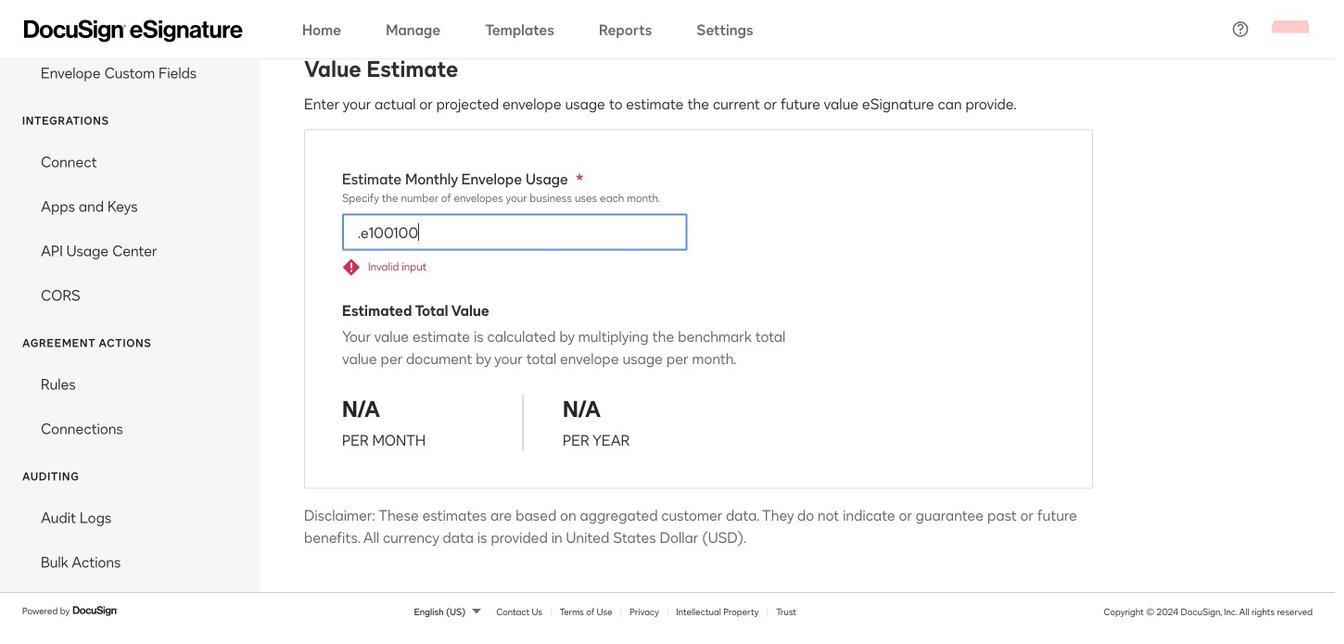 Task type: describe. For each thing, give the bounding box(es) containing it.
your uploaded profile image image
[[1273, 11, 1310, 48]]

docusign admin image
[[24, 20, 243, 42]]

auditing element
[[0, 495, 260, 585]]

docusign image
[[72, 604, 119, 619]]



Task type: locate. For each thing, give the bounding box(es) containing it.
None number field
[[343, 215, 687, 250]]

agreement actions element
[[0, 362, 260, 451]]

integrations element
[[0, 139, 260, 317]]



Task type: vqa. For each thing, say whether or not it's contained in the screenshot.
Enter keyword text box
no



